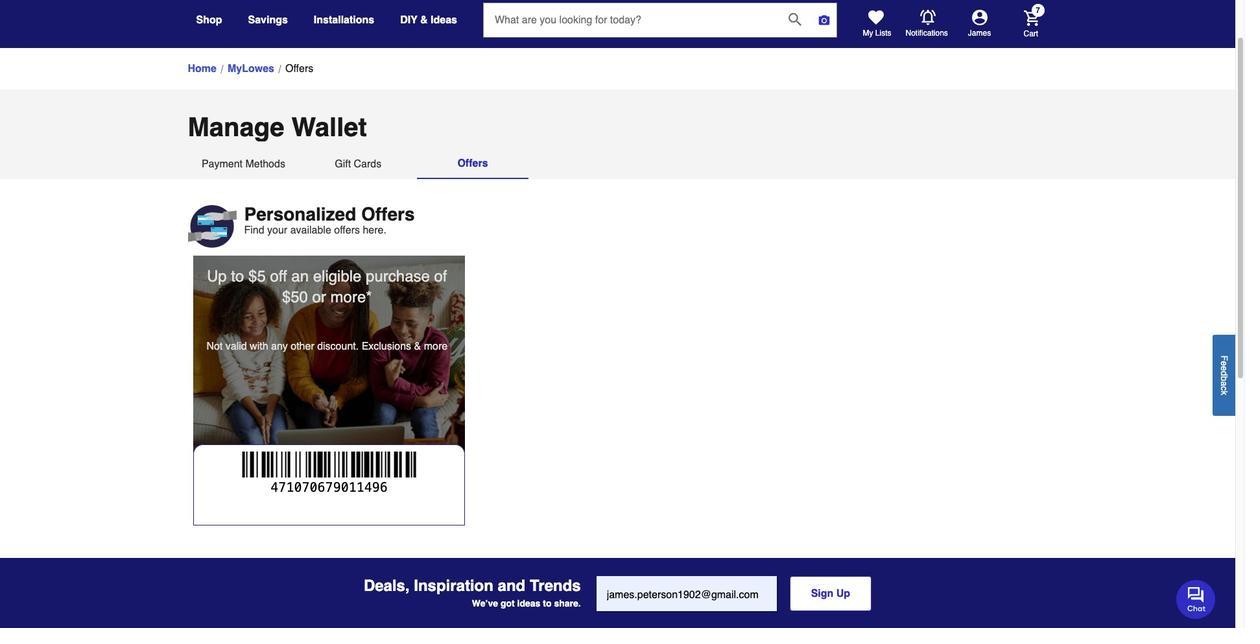 Task type: vqa. For each thing, say whether or not it's contained in the screenshot.
Personalized Offers Find your available offers here.
yes



Task type: describe. For each thing, give the bounding box(es) containing it.
& inside personalized offers tab panel
[[414, 341, 421, 352]]

personalized offers find your available offers here.
[[244, 204, 415, 236]]

sign up
[[812, 588, 851, 600]]

wallet
[[292, 112, 367, 142]]

mylowes
[[228, 63, 274, 75]]

up inside the up to $5 off an eligible purchase of $50 or more
[[207, 267, 227, 286]]

$5
[[249, 267, 266, 286]]

up inside sign up button
[[837, 588, 851, 600]]

other
[[291, 341, 315, 352]]

diy & ideas button
[[401, 8, 457, 32]]

personalized
[[244, 204, 356, 225]]

home link
[[188, 61, 217, 77]]

c
[[1220, 386, 1230, 391]]

1 e from the top
[[1220, 361, 1230, 366]]

payment image
[[188, 205, 237, 248]]

offers button
[[417, 149, 529, 179]]

purchase
[[366, 267, 430, 286]]

installations
[[314, 14, 375, 26]]

offers inside personalized offers find your available offers here.
[[361, 204, 415, 225]]

lowe's home improvement notification center image
[[920, 10, 936, 25]]

shop
[[196, 14, 222, 26]]

not
[[207, 341, 223, 352]]

to inside the up to $5 off an eligible purchase of $50 or more
[[231, 267, 244, 286]]

or
[[313, 288, 326, 306]]

lowe's home improvement cart image
[[1024, 10, 1040, 26]]

cards
[[354, 158, 382, 170]]

trends
[[530, 577, 581, 595]]

manage
[[188, 112, 285, 142]]

mylowes link
[[228, 61, 274, 77]]

with
[[250, 341, 268, 352]]

payment methods
[[202, 158, 285, 170]]

b
[[1220, 376, 1230, 381]]

sign up form
[[597, 576, 872, 613]]

1 horizontal spatial more
[[424, 341, 448, 352]]

sign
[[812, 588, 834, 600]]

deals,
[[364, 577, 410, 595]]

offers
[[334, 225, 360, 236]]

manage wallet
[[188, 112, 367, 142]]

gift
[[335, 158, 351, 170]]

*
[[366, 288, 372, 306]]

available
[[290, 225, 331, 236]]

offers for offers button
[[458, 158, 488, 169]]

my lists link
[[863, 10, 892, 38]]

here.
[[363, 225, 387, 236]]

personalized offers navigation
[[188, 149, 1048, 526]]

any
[[271, 341, 288, 352]]

not valid with any other discount. exclusions & more
[[207, 341, 448, 352]]

camera image
[[818, 14, 831, 27]]

a
[[1220, 381, 1230, 386]]

offers link
[[286, 61, 314, 77]]

f
[[1220, 355, 1230, 361]]

2 e from the top
[[1220, 366, 1230, 371]]

an
[[292, 267, 309, 286]]

gift cards
[[335, 158, 382, 170]]

sign up button
[[790, 576, 872, 611]]

chat invite button image
[[1177, 579, 1217, 619]]

your
[[267, 225, 288, 236]]

d
[[1220, 371, 1230, 376]]

eligible
[[313, 267, 362, 286]]



Task type: locate. For each thing, give the bounding box(es) containing it.
0 vertical spatial up
[[207, 267, 227, 286]]

diy
[[401, 14, 418, 26]]

$50
[[282, 288, 308, 306]]

1 vertical spatial &
[[414, 341, 421, 352]]

f e e d b a c k button
[[1213, 335, 1236, 416]]

off
[[270, 267, 287, 286]]

k
[[1220, 391, 1230, 395]]

offers
[[286, 63, 314, 75], [458, 158, 488, 169], [361, 204, 415, 225]]

1 vertical spatial offers
[[458, 158, 488, 169]]

0 horizontal spatial offers
[[286, 63, 314, 75]]

share.
[[554, 598, 581, 609]]

to inside deals, inspiration and trends we've got ideas to share.
[[543, 598, 552, 609]]

& inside button
[[421, 14, 428, 26]]

offers inside button
[[458, 158, 488, 169]]

gift cards button
[[303, 149, 414, 179]]

of
[[434, 267, 447, 286]]

more right exclusions
[[424, 341, 448, 352]]

personalized offers tab panel
[[188, 179, 1048, 526]]

to right ideas on the left bottom of the page
[[543, 598, 552, 609]]

e up 'b'
[[1220, 366, 1230, 371]]

more inside the up to $5 off an eligible purchase of $50 or more
[[331, 288, 366, 306]]

&
[[421, 14, 428, 26], [414, 341, 421, 352]]

we've
[[472, 598, 498, 609]]

more down eligible
[[331, 288, 366, 306]]

2 horizontal spatial offers
[[458, 158, 488, 169]]

0 horizontal spatial to
[[231, 267, 244, 286]]

deals, inspiration and trends we've got ideas to share.
[[364, 577, 581, 609]]

Email Address email field
[[597, 576, 777, 611]]

1 horizontal spatial to
[[543, 598, 552, 609]]

2 vertical spatial offers
[[361, 204, 415, 225]]

cart
[[1024, 29, 1039, 38]]

1 horizontal spatial up
[[837, 588, 851, 600]]

ideas
[[431, 14, 457, 26]]

home
[[188, 63, 217, 75]]

up
[[207, 267, 227, 286], [837, 588, 851, 600]]

got
[[501, 598, 515, 609]]

tab list inside personalized offers navigation
[[188, 149, 532, 179]]

0 vertical spatial more
[[331, 288, 366, 306]]

exclusions
[[362, 341, 411, 352]]

search image
[[789, 13, 802, 26]]

up to $5 off an eligible purchase of $50 or more
[[207, 267, 447, 306]]

james button
[[949, 10, 1011, 38]]

valid
[[226, 341, 247, 352]]

e
[[1220, 361, 1230, 366], [1220, 366, 1230, 371]]

Search Query text field
[[484, 3, 779, 37]]

find
[[244, 225, 265, 236]]

1 horizontal spatial offers
[[361, 204, 415, 225]]

my
[[863, 29, 874, 38]]

installations button
[[314, 8, 375, 32]]

ideas
[[518, 598, 541, 609]]

savings
[[248, 14, 288, 26]]

offers for offers link
[[286, 63, 314, 75]]

0 vertical spatial offers
[[286, 63, 314, 75]]

to left $5
[[231, 267, 244, 286]]

up right sign
[[837, 588, 851, 600]]

notifications
[[906, 29, 949, 38]]

& right diy
[[421, 14, 428, 26]]

diy & ideas
[[401, 14, 457, 26]]

lists
[[876, 29, 892, 38]]

e up d
[[1220, 361, 1230, 366]]

1 vertical spatial more
[[424, 341, 448, 352]]

1 vertical spatial up
[[837, 588, 851, 600]]

james
[[969, 29, 992, 38]]

payment
[[202, 158, 243, 170]]

0 vertical spatial &
[[421, 14, 428, 26]]

0 horizontal spatial up
[[207, 267, 227, 286]]

0 vertical spatial to
[[231, 267, 244, 286]]

1 vertical spatial to
[[543, 598, 552, 609]]

payment methods button
[[188, 149, 299, 179]]

my lists
[[863, 29, 892, 38]]

to
[[231, 267, 244, 286], [543, 598, 552, 609]]

and
[[498, 577, 526, 595]]

lowe's home improvement lists image
[[869, 10, 884, 25]]

0 horizontal spatial more
[[331, 288, 366, 306]]

inspiration
[[414, 577, 494, 595]]

discount.
[[317, 341, 359, 352]]

7
[[1036, 6, 1041, 15]]

& right exclusions
[[414, 341, 421, 352]]

more
[[331, 288, 366, 306], [424, 341, 448, 352]]

methods
[[246, 158, 285, 170]]

tab list containing offers
[[188, 149, 532, 179]]

f e e d b a c k
[[1220, 355, 1230, 395]]

savings button
[[248, 8, 288, 32]]

up left $5
[[207, 267, 227, 286]]

shop button
[[196, 8, 222, 32]]

None search field
[[483, 3, 838, 49]]

tab list
[[188, 149, 532, 179]]



